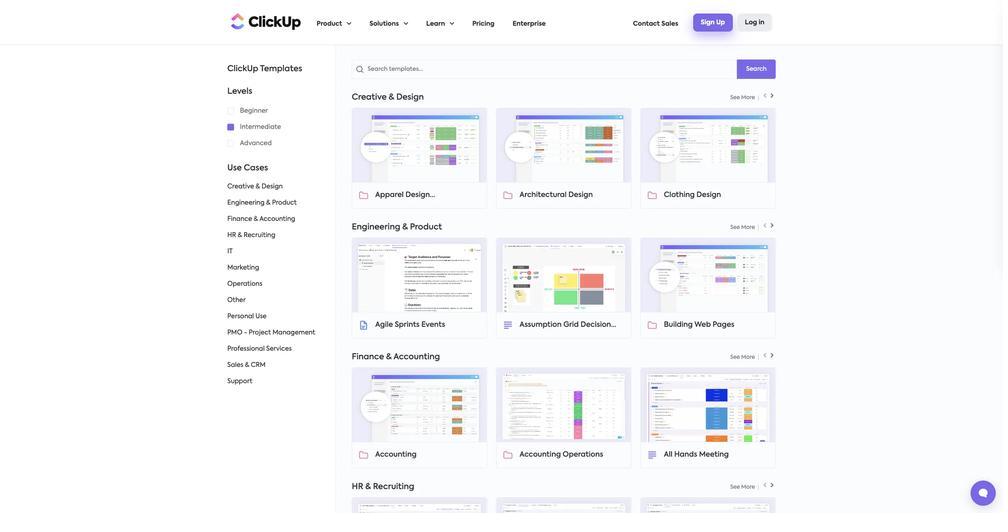Task type: describe. For each thing, give the bounding box(es) containing it.
other link
[[227, 297, 246, 304]]

clothing design link
[[648, 191, 769, 200]]

see more for creative & design
[[730, 95, 755, 101]]

design for architectural
[[568, 192, 593, 199]]

0 vertical spatial operations
[[227, 281, 262, 287]]

clickup templates link
[[227, 65, 302, 73]]

0 horizontal spatial management
[[273, 330, 315, 336]]

project
[[249, 330, 271, 336]]

more for creative & design
[[741, 95, 755, 101]]

support link
[[227, 378, 252, 385]]

engineering & product inside list
[[227, 200, 297, 206]]

apparel design management
[[375, 192, 430, 207]]

all hands meeting
[[664, 451, 729, 459]]

pricing link
[[472, 0, 495, 45]]

cases
[[244, 164, 268, 172]]

see more for finance & accounting
[[730, 355, 755, 360]]

hands
[[674, 451, 697, 459]]

pages
[[713, 321, 735, 329]]

0 vertical spatial hr
[[227, 232, 236, 239]]

accounting link
[[359, 451, 480, 460]]

engineering & product link
[[227, 200, 297, 206]]

matrix
[[520, 329, 543, 337]]

it link
[[227, 249, 233, 255]]

learn
[[426, 21, 445, 27]]

personal
[[227, 313, 254, 320]]

decision
[[581, 321, 611, 329]]

see for finance & accounting
[[730, 355, 740, 360]]

professional
[[227, 346, 265, 352]]

it
[[227, 249, 233, 255]]

log
[[745, 19, 757, 25]]

apparel
[[375, 192, 404, 199]]

accounting inside list
[[259, 216, 295, 222]]

clothing
[[664, 192, 695, 199]]

pmo - project management link
[[227, 330, 315, 336]]

all
[[664, 451, 673, 459]]

1 horizontal spatial use
[[256, 313, 267, 320]]

in
[[759, 19, 765, 25]]

product button
[[317, 0, 351, 45]]

more for hr & recruiting
[[741, 485, 755, 490]]

clickup templates
[[227, 65, 302, 73]]

marketing
[[227, 265, 259, 271]]

more for finance & accounting
[[741, 355, 755, 360]]

1 vertical spatial hr
[[352, 483, 363, 491]]

list containing product
[[317, 0, 633, 45]]

templates
[[260, 65, 302, 73]]

product inside product 'dropdown button'
[[317, 21, 342, 27]]

contact
[[633, 21, 660, 27]]

learn button
[[426, 0, 454, 45]]

services
[[266, 346, 292, 352]]

see for hr & recruiting
[[730, 485, 740, 490]]

support
[[227, 378, 252, 385]]

recruiting inside list
[[244, 232, 275, 239]]

1 horizontal spatial engineering & product
[[352, 223, 442, 231]]

accounting operations
[[520, 451, 603, 459]]

architectural design link
[[503, 191, 624, 200]]

up
[[716, 19, 725, 25]]

1 vertical spatial product
[[272, 200, 297, 206]]

enterprise link
[[513, 0, 546, 45]]

1 horizontal spatial engineering
[[352, 223, 400, 231]]

1 vertical spatial sales
[[227, 362, 243, 369]]

building web pages link
[[648, 321, 769, 330]]

clothing design
[[664, 192, 721, 199]]

all hands meeting link
[[648, 451, 769, 460]]

management inside apparel design management
[[375, 199, 425, 207]]

professional services link
[[227, 346, 292, 352]]

more for engineering & product
[[741, 225, 755, 230]]

0 vertical spatial creative
[[352, 93, 387, 101]]

Search templates… search field
[[352, 60, 737, 79]]

assumption grid decision matrix link
[[503, 321, 624, 337]]

other
[[227, 297, 246, 304]]



Task type: locate. For each thing, give the bounding box(es) containing it.
accounting
[[259, 216, 295, 222], [394, 353, 440, 361], [375, 451, 417, 459], [520, 451, 561, 459]]

use left cases
[[227, 164, 242, 172]]

main navigation element
[[317, 0, 772, 45]]

design
[[396, 93, 424, 101], [262, 184, 283, 190], [406, 192, 430, 199], [568, 192, 593, 199], [697, 192, 721, 199]]

grid
[[563, 321, 579, 329]]

intermediate
[[240, 124, 281, 130]]

0 vertical spatial creative & design
[[352, 93, 424, 101]]

0 vertical spatial engineering
[[227, 200, 265, 206]]

assumption grid decision matrix
[[520, 321, 611, 337]]

personal use
[[227, 313, 267, 320]]

operations
[[227, 281, 262, 287], [563, 451, 603, 459]]

1 vertical spatial hr & recruiting
[[352, 483, 414, 491]]

building web pages
[[664, 321, 735, 329]]

design for clothing
[[697, 192, 721, 199]]

1 vertical spatial list
[[227, 183, 331, 385]]

engineering down the creative & design link
[[227, 200, 265, 206]]

0 horizontal spatial hr
[[227, 232, 236, 239]]

sign
[[701, 19, 715, 25]]

0 horizontal spatial creative & design
[[227, 184, 283, 190]]

1 vertical spatial finance & accounting
[[352, 353, 440, 361]]

sign up button
[[693, 14, 733, 32]]

2 vertical spatial product
[[410, 223, 442, 231]]

agile sprints events
[[375, 321, 445, 329]]

1 horizontal spatial finance
[[352, 353, 384, 361]]

0 horizontal spatial recruiting
[[244, 232, 275, 239]]

0 vertical spatial engineering & product
[[227, 200, 297, 206]]

more
[[741, 95, 755, 101], [741, 225, 755, 230], [741, 355, 755, 360], [741, 485, 755, 490]]

list
[[317, 0, 633, 45], [227, 183, 331, 385]]

architectural design
[[520, 192, 593, 199]]

contact sales link
[[633, 0, 678, 45]]

1 vertical spatial recruiting
[[373, 483, 414, 491]]

0 horizontal spatial use
[[227, 164, 242, 172]]

see more for hr & recruiting
[[730, 485, 755, 490]]

beginner
[[240, 108, 268, 114]]

0 horizontal spatial finance
[[227, 216, 252, 222]]

creative
[[352, 93, 387, 101], [227, 184, 254, 190]]

0 vertical spatial recruiting
[[244, 232, 275, 239]]

sales inside main navigation element
[[661, 21, 678, 27]]

finance & accounting down sprints
[[352, 353, 440, 361]]

use
[[227, 164, 242, 172], [256, 313, 267, 320]]

sales right contact on the top
[[661, 21, 678, 27]]

advanced
[[240, 140, 272, 147]]

0 vertical spatial finance
[[227, 216, 252, 222]]

1 horizontal spatial management
[[375, 199, 425, 207]]

3 more from the top
[[741, 355, 755, 360]]

pricing
[[472, 21, 495, 27]]

creative & design
[[352, 93, 424, 101], [227, 184, 283, 190]]

see more for engineering & product
[[730, 225, 755, 230]]

-
[[244, 330, 247, 336]]

1 horizontal spatial hr & recruiting
[[352, 483, 414, 491]]

agile
[[375, 321, 393, 329]]

log in
[[745, 19, 765, 25]]

engineering & product down apparel design management
[[352, 223, 442, 231]]

finance up hr & recruiting link
[[227, 216, 252, 222]]

hr & recruiting
[[227, 232, 275, 239], [352, 483, 414, 491]]

sales & crm
[[227, 362, 266, 369]]

list containing creative & design
[[227, 183, 331, 385]]

creative & design link
[[227, 184, 283, 190]]

sales up support link
[[227, 362, 243, 369]]

1 horizontal spatial operations
[[563, 451, 603, 459]]

management up services at the left bottom
[[273, 330, 315, 336]]

levels
[[227, 88, 252, 96]]

4 see from the top
[[730, 485, 740, 490]]

engineering & product up the finance & accounting link
[[227, 200, 297, 206]]

3 see from the top
[[730, 355, 740, 360]]

events
[[421, 321, 445, 329]]

product
[[317, 21, 342, 27], [272, 200, 297, 206], [410, 223, 442, 231]]

sales & crm link
[[227, 362, 266, 369]]

1 vertical spatial management
[[273, 330, 315, 336]]

engineering & product
[[227, 200, 297, 206], [352, 223, 442, 231]]

recruiting
[[244, 232, 275, 239], [373, 483, 414, 491]]

log in link
[[737, 14, 772, 32]]

2 see from the top
[[730, 225, 740, 230]]

0 horizontal spatial hr & recruiting
[[227, 232, 275, 239]]

0 horizontal spatial engineering & product
[[227, 200, 297, 206]]

design for apparel
[[406, 192, 430, 199]]

professional services
[[227, 346, 292, 352]]

pmo - project management
[[227, 330, 315, 336]]

finance & accounting down the engineering & product link
[[227, 216, 295, 222]]

1 vertical spatial operations
[[563, 451, 603, 459]]

management down apparel
[[375, 199, 425, 207]]

1 vertical spatial use
[[256, 313, 267, 320]]

1 horizontal spatial recruiting
[[373, 483, 414, 491]]

1 horizontal spatial sales
[[661, 21, 678, 27]]

3 see more from the top
[[730, 355, 755, 360]]

0 horizontal spatial operations
[[227, 281, 262, 287]]

1 horizontal spatial creative
[[352, 93, 387, 101]]

crm
[[251, 362, 266, 369]]

4 more from the top
[[741, 485, 755, 490]]

finance down the agile
[[352, 353, 384, 361]]

accounting operations link
[[503, 451, 624, 460]]

see for engineering & product
[[730, 225, 740, 230]]

design inside apparel design management
[[406, 192, 430, 199]]

building
[[664, 321, 693, 329]]

1 see from the top
[[730, 95, 740, 101]]

1 horizontal spatial finance & accounting
[[352, 353, 440, 361]]

engineering down apparel
[[352, 223, 400, 231]]

0 vertical spatial finance & accounting
[[227, 216, 295, 222]]

None submit
[[737, 60, 776, 79]]

1 horizontal spatial product
[[317, 21, 342, 27]]

1 see more from the top
[[730, 95, 755, 101]]

see
[[730, 95, 740, 101], [730, 225, 740, 230], [730, 355, 740, 360], [730, 485, 740, 490]]

0 vertical spatial hr & recruiting
[[227, 232, 275, 239]]

0 horizontal spatial product
[[272, 200, 297, 206]]

personal use link
[[227, 313, 267, 320]]

2 see more from the top
[[730, 225, 755, 230]]

recruiting down accounting link
[[373, 483, 414, 491]]

1 vertical spatial engineering & product
[[352, 223, 442, 231]]

management
[[375, 199, 425, 207], [273, 330, 315, 336]]

solutions button
[[369, 0, 408, 45]]

apparel design management link
[[359, 191, 480, 207]]

meeting
[[699, 451, 729, 459]]

operations link
[[227, 281, 262, 287]]

1 more from the top
[[741, 95, 755, 101]]

sign up
[[701, 19, 725, 25]]

contact sales
[[633, 21, 678, 27]]

enterprise
[[513, 21, 546, 27]]

0 vertical spatial use
[[227, 164, 242, 172]]

1 horizontal spatial hr
[[352, 483, 363, 491]]

0 horizontal spatial sales
[[227, 362, 243, 369]]

clickup
[[227, 65, 258, 73]]

0 horizontal spatial creative
[[227, 184, 254, 190]]

sales
[[661, 21, 678, 27], [227, 362, 243, 369]]

finance & accounting link
[[227, 216, 295, 222]]

pmo
[[227, 330, 242, 336]]

marketing link
[[227, 265, 259, 271]]

0 vertical spatial management
[[375, 199, 425, 207]]

2 more from the top
[[741, 225, 755, 230]]

finance
[[227, 216, 252, 222], [352, 353, 384, 361]]

sprints
[[395, 321, 420, 329]]

recruiting down the finance & accounting link
[[244, 232, 275, 239]]

0 vertical spatial product
[[317, 21, 342, 27]]

2 horizontal spatial product
[[410, 223, 442, 231]]

web
[[694, 321, 711, 329]]

use cases
[[227, 164, 268, 172]]

1 horizontal spatial creative & design
[[352, 93, 424, 101]]

assumption
[[520, 321, 562, 329]]

see for creative & design
[[730, 95, 740, 101]]

0 vertical spatial list
[[317, 0, 633, 45]]

architectural
[[520, 192, 567, 199]]

&
[[389, 93, 394, 101], [256, 184, 260, 190], [266, 200, 271, 206], [254, 216, 258, 222], [402, 223, 408, 231], [238, 232, 242, 239], [386, 353, 392, 361], [245, 362, 249, 369], [365, 483, 371, 491]]

use up "project"
[[256, 313, 267, 320]]

hr & recruiting link
[[227, 232, 275, 239]]

engineering
[[227, 200, 265, 206], [352, 223, 400, 231]]

see more
[[730, 95, 755, 101], [730, 225, 755, 230], [730, 355, 755, 360], [730, 485, 755, 490]]

0 vertical spatial sales
[[661, 21, 678, 27]]

0 horizontal spatial engineering
[[227, 200, 265, 206]]

solutions
[[369, 21, 399, 27]]

1 vertical spatial creative
[[227, 184, 254, 190]]

4 see more from the top
[[730, 485, 755, 490]]

0 horizontal spatial finance & accounting
[[227, 216, 295, 222]]

1 vertical spatial engineering
[[352, 223, 400, 231]]

agile sprints events link
[[359, 321, 480, 330]]

1 vertical spatial creative & design
[[227, 184, 283, 190]]

1 vertical spatial finance
[[352, 353, 384, 361]]



Task type: vqa. For each thing, say whether or not it's contained in the screenshot.
on
no



